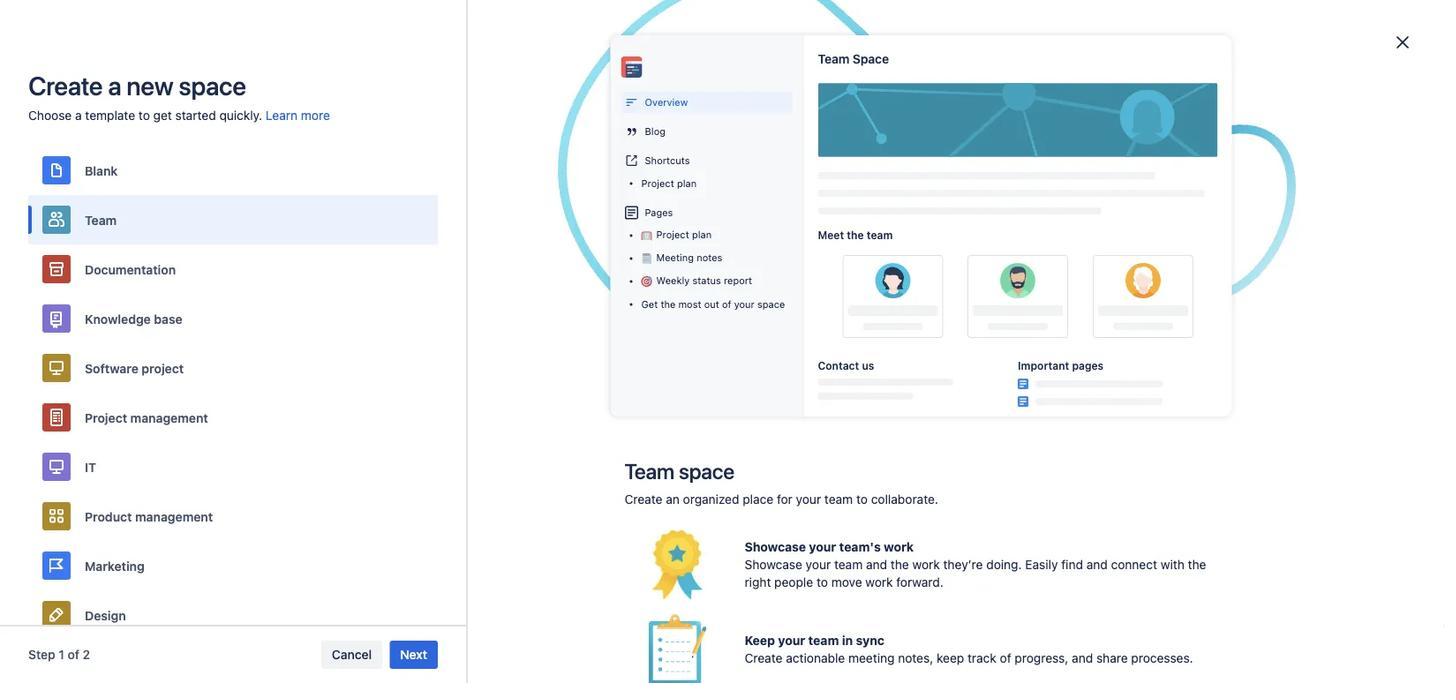 Task type: locate. For each thing, give the bounding box(es) containing it.
0 horizontal spatial to
[[139, 108, 150, 123]]

masi
[[368, 237, 395, 252]]

1 vertical spatial plan
[[692, 229, 712, 241]]

blog
[[645, 126, 666, 137]]

any
[[748, 629, 781, 654]]

0 horizontal spatial team
[[85, 213, 117, 227]]

your
[[734, 299, 755, 310], [796, 492, 821, 507], [809, 540, 837, 555], [806, 558, 831, 572], [778, 634, 806, 648], [671, 665, 696, 680]]

2 horizontal spatial of
[[1000, 651, 1012, 666]]

starred image
[[603, 212, 624, 233]]

0 vertical spatial with
[[1161, 558, 1185, 572]]

contact us
[[818, 359, 875, 372]]

people right invite
[[620, 17, 659, 31]]

team up an
[[625, 459, 675, 484]]

personal button
[[1003, 382, 1063, 405]]

watching button
[[803, 382, 868, 405]]

0 vertical spatial project
[[642, 178, 674, 189]]

all spaces region
[[317, 316, 1128, 681]]

shortcuts
[[645, 155, 690, 166]]

contact
[[818, 359, 860, 372]]

0 horizontal spatial of
[[68, 648, 79, 662]]

and
[[866, 558, 888, 572], [1087, 558, 1108, 572], [1072, 651, 1093, 666]]

2 showcase from the top
[[745, 558, 803, 572]]

showcase
[[745, 540, 806, 555], [745, 558, 803, 572]]

get
[[642, 299, 658, 310]]

of right 1
[[68, 648, 79, 662]]

broken magnifying glass image
[[664, 443, 782, 602]]

create inside keep your team in sync create actionable meeting notes, keep track of progress, and share processes.
[[745, 651, 783, 666]]

team down blank
[[85, 213, 117, 227]]

create a space button
[[1020, 74, 1128, 102]]

product management
[[85, 509, 213, 524]]

learn
[[266, 108, 298, 123]]

of right out
[[722, 299, 732, 310]]

space
[[853, 51, 889, 66]]

people right 'right' at right
[[775, 575, 813, 590]]

to left collaborate.
[[857, 492, 868, 507]]

work
[[884, 540, 914, 555], [913, 558, 940, 572], [866, 575, 893, 590]]

with
[[1161, 558, 1185, 572], [794, 665, 818, 680]]

1 vertical spatial to
[[857, 492, 868, 507]]

to left get
[[139, 108, 150, 123]]

overview
[[645, 96, 688, 108]]

to left move
[[817, 575, 828, 590]]

1 vertical spatial team
[[85, 213, 117, 227]]

create inside create a space 'popup button'
[[1030, 81, 1069, 95]]

documentation button
[[28, 245, 438, 294]]

project plan up "meeting notes" on the top of page
[[657, 229, 712, 241]]

project up the meeting
[[657, 229, 689, 241]]

0 vertical spatial management
[[130, 410, 208, 425]]

space down search icon
[[1083, 81, 1118, 95]]

2 horizontal spatial to
[[857, 492, 868, 507]]

showcase your team's work showcase your team and the work they're doing. easily find and connect with the right people to move work forward.
[[745, 540, 1207, 590]]

with right connect
[[1161, 558, 1185, 572]]

team
[[818, 51, 850, 66], [85, 213, 117, 227], [625, 459, 675, 484]]

the up forward. at the bottom right of the page
[[891, 558, 909, 572]]

the right get
[[661, 299, 676, 310]]

to
[[139, 108, 150, 123], [857, 492, 868, 507], [817, 575, 828, 590]]

:goal: image
[[642, 231, 652, 241]]

starred image
[[440, 212, 461, 233]]

weekly status report
[[657, 275, 753, 287]]

1 vertical spatial project
[[657, 229, 689, 241]]

starred
[[878, 387, 918, 400]]

team inside keep your team in sync create actionable meeting notes, keep track of progress, and share processes.
[[809, 634, 839, 648]]

invite people button
[[574, 10, 670, 38]]

plan down shortcuts
[[677, 178, 697, 189]]

space
[[179, 71, 246, 101], [1083, 81, 1118, 95], [543, 237, 577, 252], [758, 299, 785, 310], [679, 459, 735, 484]]

project
[[642, 178, 674, 189], [657, 229, 689, 241], [85, 410, 127, 425]]

team inside team space create an organized place for your team to collaborate.
[[825, 492, 853, 507]]

progress,
[[1015, 651, 1069, 666]]

2 vertical spatial team
[[625, 459, 675, 484]]

2 horizontal spatial a
[[1072, 81, 1079, 95]]

project down shortcuts
[[642, 178, 674, 189]]

out
[[704, 299, 719, 310]]

plan up notes
[[692, 229, 712, 241]]

a inside create a space 'popup button'
[[1072, 81, 1079, 95]]

1 horizontal spatial find
[[1062, 558, 1083, 572]]

archived button
[[1067, 382, 1128, 405]]

team left 'space'
[[818, 51, 850, 66]]

1 horizontal spatial a
[[108, 71, 121, 101]]

step 1 of 2
[[28, 648, 90, 662]]

people
[[620, 17, 659, 31], [775, 575, 813, 590]]

knowledge base
[[85, 312, 183, 326]]

people inside showcase your team's work showcase your team and the work they're doing. easily find and connect with the right people to move work forward.
[[775, 575, 813, 590]]

move
[[832, 575, 862, 590]]

work right move
[[866, 575, 893, 590]]

space up started
[[179, 71, 246, 101]]

team
[[867, 229, 893, 241], [825, 492, 853, 507], [834, 558, 863, 572], [809, 634, 839, 648]]

find up no spaces matched your filters. try again with fewer filters.
[[708, 629, 743, 654]]

filters. down sync
[[856, 665, 892, 680]]

work up forward. at the bottom right of the page
[[913, 558, 940, 572]]

1 horizontal spatial team
[[625, 459, 675, 484]]

1 vertical spatial with
[[794, 665, 818, 680]]

forward.
[[897, 575, 944, 590]]

spaces right no
[[573, 665, 614, 680]]

spaces up fewer
[[785, 629, 851, 654]]

space inside region
[[543, 237, 577, 252]]

management inside "project management" button
[[130, 410, 208, 425]]

2 horizontal spatial team
[[818, 51, 850, 66]]

:dart: image
[[642, 276, 652, 287], [642, 276, 652, 287]]

space inside 'popup button'
[[1083, 81, 1118, 95]]

and left share
[[1072, 651, 1093, 666]]

meet the team
[[818, 229, 893, 241]]

team up actionable
[[809, 634, 839, 648]]

0 horizontal spatial with
[[794, 665, 818, 680]]

it
[[85, 460, 96, 474]]

1 horizontal spatial filters.
[[856, 665, 892, 680]]

to inside create a new space choose a template to get started quickly. learn more
[[139, 108, 150, 123]]

0 horizontal spatial people
[[620, 17, 659, 31]]

find right easily at bottom
[[1062, 558, 1083, 572]]

share
[[1097, 651, 1128, 666]]

a
[[108, 71, 121, 101], [1072, 81, 1079, 95], [75, 108, 82, 123]]

project plan down shortcuts
[[642, 178, 697, 189]]

management for project management
[[130, 410, 208, 425]]

1 horizontal spatial with
[[1161, 558, 1185, 572]]

space up organized on the bottom
[[679, 459, 735, 484]]

1 vertical spatial spaces
[[573, 665, 614, 680]]

find inside showcase your team's work showcase your team and the work they're doing. easily find and connect with the right people to move work forward.
[[1062, 558, 1083, 572]]

0 vertical spatial find
[[1062, 558, 1083, 572]]

team up 'team's'
[[825, 492, 853, 507]]

create inside team space create an organized place for your team to collaborate.
[[625, 492, 663, 507]]

Filter by title field
[[338, 380, 489, 405]]

team inside team space create an organized place for your team to collaborate.
[[625, 459, 675, 484]]

create for create a new space choose a template to get started quickly. learn more
[[28, 71, 103, 101]]

more
[[301, 108, 330, 123]]

:notepad_spiral: image
[[642, 254, 652, 264]]

create for create
[[691, 17, 730, 31]]

1 vertical spatial find
[[708, 629, 743, 654]]

1 vertical spatial showcase
[[745, 558, 803, 572]]

fewer
[[821, 665, 853, 680]]

it button
[[28, 442, 438, 492]]

create inside create link
[[691, 17, 730, 31]]

started
[[175, 108, 216, 123]]

space inside team space create an organized place for your team to collaborate.
[[679, 459, 735, 484]]

and left connect
[[1087, 558, 1108, 572]]

matched
[[617, 665, 667, 680]]

management for product management
[[135, 509, 213, 524]]

plan
[[677, 178, 697, 189], [692, 229, 712, 241]]

of right track
[[1000, 651, 1012, 666]]

1 vertical spatial people
[[775, 575, 813, 590]]

right
[[745, 575, 771, 590]]

management
[[130, 410, 208, 425], [135, 509, 213, 524]]

1 horizontal spatial spaces
[[785, 629, 851, 654]]

of inside keep your team in sync create actionable meeting notes, keep track of progress, and share processes.
[[1000, 651, 1012, 666]]

team inside button
[[85, 213, 117, 227]]

the
[[847, 229, 864, 241], [661, 299, 676, 310], [891, 558, 909, 572], [1188, 558, 1207, 572]]

project down "software"
[[85, 410, 127, 425]]

0 vertical spatial team
[[818, 51, 850, 66]]

space right first
[[543, 237, 577, 252]]

template
[[85, 108, 135, 123]]

status
[[693, 275, 721, 287]]

archived
[[1074, 387, 1121, 400]]

blank
[[85, 163, 118, 178]]

easily
[[1026, 558, 1058, 572]]

project plan
[[642, 178, 697, 189], [657, 229, 712, 241]]

banner
[[0, 0, 1446, 49]]

create inside create a new space choose a template to get started quickly. learn more
[[28, 71, 103, 101]]

0 vertical spatial to
[[139, 108, 150, 123]]

team up move
[[834, 558, 863, 572]]

space inside create a new space choose a template to get started quickly. learn more
[[179, 71, 246, 101]]

2 vertical spatial project
[[85, 410, 127, 425]]

1 vertical spatial management
[[135, 509, 213, 524]]

try
[[738, 665, 756, 680]]

communal
[[936, 387, 993, 400]]

0 horizontal spatial find
[[708, 629, 743, 654]]

management down project
[[130, 410, 208, 425]]

with right again
[[794, 665, 818, 680]]

management right product
[[135, 509, 213, 524]]

work right 'team's'
[[884, 540, 914, 555]]

my first space
[[497, 237, 577, 252]]

processes.
[[1132, 651, 1194, 666]]

1 horizontal spatial people
[[775, 575, 813, 590]]

0 horizontal spatial filters.
[[699, 665, 735, 680]]

filters.
[[699, 665, 735, 680], [856, 665, 892, 680]]

2 vertical spatial to
[[817, 575, 828, 590]]

find
[[1062, 558, 1083, 572], [708, 629, 743, 654]]

1 horizontal spatial to
[[817, 575, 828, 590]]

the right meet
[[847, 229, 864, 241]]

management inside product management button
[[135, 509, 213, 524]]

first
[[517, 237, 540, 252]]

filters. left try
[[699, 665, 735, 680]]

0 vertical spatial showcase
[[745, 540, 806, 555]]

0 horizontal spatial spaces
[[573, 665, 614, 680]]

your spaces region
[[317, 132, 1128, 292]]

team space
[[818, 51, 889, 66]]

marketing button
[[28, 541, 438, 591]]

0 vertical spatial people
[[620, 17, 659, 31]]

of
[[722, 299, 732, 310], [68, 648, 79, 662], [1000, 651, 1012, 666]]

Search field
[[1110, 10, 1287, 38]]

no spaces matched your filters. try again with fewer filters.
[[554, 665, 892, 680]]

0 vertical spatial plan
[[677, 178, 697, 189]]



Task type: describe. For each thing, give the bounding box(es) containing it.
team inside showcase your team's work showcase your team and the work they're doing. easily find and connect with the right people to move work forward.
[[834, 558, 863, 572]]

knowledge base button
[[28, 294, 438, 344]]

they're
[[944, 558, 983, 572]]

space right out
[[758, 299, 785, 310]]

us
[[862, 359, 875, 372]]

design
[[85, 608, 126, 623]]

invite people
[[584, 17, 659, 31]]

0 horizontal spatial a
[[75, 108, 82, 123]]

meeting
[[657, 252, 694, 264]]

project
[[142, 361, 184, 376]]

team button
[[28, 195, 438, 245]]

notes,
[[898, 651, 934, 666]]

meeting
[[849, 651, 895, 666]]

with inside all spaces region
[[794, 665, 818, 680]]

software project
[[85, 361, 184, 376]]

place
[[743, 492, 774, 507]]

team for space
[[625, 459, 675, 484]]

a for new
[[108, 71, 121, 101]]

project management button
[[28, 393, 438, 442]]

learn more link
[[266, 107, 330, 125]]

meeting notes
[[657, 252, 723, 264]]

your inside keep your team in sync create actionable meeting notes, keep track of progress, and share processes.
[[778, 634, 806, 648]]

pages
[[645, 207, 673, 218]]

the right connect
[[1188, 558, 1207, 572]]

get the most out of your space
[[642, 299, 785, 310]]

1 vertical spatial work
[[913, 558, 940, 572]]

product
[[85, 509, 132, 524]]

starred button
[[871, 382, 925, 405]]

actionable
[[786, 651, 845, 666]]

your inside all spaces region
[[671, 665, 696, 680]]

sync
[[856, 634, 885, 648]]

team right meet
[[867, 229, 893, 241]]

:notepad_spiral: image
[[642, 254, 652, 264]]

software project button
[[28, 344, 438, 393]]

jhgcxhj link
[[645, 167, 801, 278]]

create a new space dialog
[[0, 0, 1446, 684]]

to inside team space create an organized place for your team to collaborate.
[[857, 492, 868, 507]]

your inside team space create an organized place for your team to collaborate.
[[796, 492, 821, 507]]

invite
[[584, 17, 616, 31]]

step
[[28, 648, 55, 662]]

create for create a space
[[1030, 81, 1069, 95]]

we couldn't find any spaces
[[594, 629, 851, 654]]

giulia
[[333, 237, 365, 252]]

design button
[[28, 591, 438, 640]]

communal button
[[928, 382, 1000, 405]]

2 vertical spatial work
[[866, 575, 893, 590]]

keep your team in sync create actionable meeting notes, keep track of progress, and share processes.
[[745, 634, 1194, 666]]

open image
[[596, 382, 617, 403]]

next
[[400, 648, 427, 662]]

a for space
[[1072, 81, 1079, 95]]

connect
[[1111, 558, 1158, 572]]

product management button
[[28, 492, 438, 541]]

an
[[666, 492, 680, 507]]

1 filters. from the left
[[699, 665, 735, 680]]

create link
[[681, 10, 741, 38]]

0 vertical spatial project plan
[[642, 178, 697, 189]]

team's
[[840, 540, 881, 555]]

giulia masi
[[333, 237, 395, 252]]

project inside "project management" button
[[85, 410, 127, 425]]

create a space
[[1030, 81, 1118, 95]]

in
[[842, 634, 853, 648]]

team for space
[[818, 51, 850, 66]]

with inside showcase your team's work showcase your team and the work they're doing. easily find and connect with the right people to move work forward.
[[1161, 558, 1185, 572]]

quickly.
[[219, 108, 262, 123]]

my first space link
[[482, 167, 638, 278]]

collaborate.
[[871, 492, 939, 507]]

personal
[[1010, 387, 1056, 400]]

marketing
[[85, 559, 145, 573]]

again
[[760, 665, 790, 680]]

meet
[[818, 229, 844, 241]]

to inside showcase your team's work showcase your team and the work they're doing. easily find and connect with the right people to move work forward.
[[817, 575, 828, 590]]

:goal: image
[[642, 231, 652, 241]]

software
[[85, 361, 139, 376]]

find inside all spaces region
[[708, 629, 743, 654]]

doing.
[[987, 558, 1022, 572]]

new
[[127, 71, 173, 101]]

0 vertical spatial work
[[884, 540, 914, 555]]

1 vertical spatial project plan
[[657, 229, 712, 241]]

no
[[554, 665, 570, 680]]

banner containing invite people
[[0, 0, 1446, 49]]

track
[[968, 651, 997, 666]]

most
[[679, 299, 702, 310]]

knowledge
[[85, 312, 151, 326]]

1 showcase from the top
[[745, 540, 806, 555]]

get
[[153, 108, 172, 123]]

2
[[83, 648, 90, 662]]

2 filters. from the left
[[856, 665, 892, 680]]

report
[[724, 275, 753, 287]]

keep
[[745, 634, 775, 648]]

search image
[[1117, 17, 1131, 31]]

pages
[[1072, 359, 1104, 372]]

my
[[497, 237, 514, 252]]

1
[[59, 648, 64, 662]]

create a new space choose a template to get started quickly. learn more
[[28, 71, 330, 123]]

1 horizontal spatial of
[[722, 299, 732, 310]]

people inside invite people button
[[620, 17, 659, 31]]

watching
[[810, 387, 861, 400]]

base
[[154, 312, 183, 326]]

0 vertical spatial spaces
[[785, 629, 851, 654]]

and inside keep your team in sync create actionable meeting notes, keep track of progress, and share processes.
[[1072, 651, 1093, 666]]

for
[[777, 492, 793, 507]]

choose
[[28, 108, 72, 123]]

important pages
[[1018, 359, 1104, 372]]

close image
[[1393, 32, 1414, 53]]

weekly
[[657, 275, 690, 287]]

documentation
[[85, 262, 176, 277]]

keep
[[937, 651, 965, 666]]

organized
[[683, 492, 740, 507]]

and down 'team's'
[[866, 558, 888, 572]]

notes
[[697, 252, 723, 264]]



Task type: vqa. For each thing, say whether or not it's contained in the screenshot.
access
no



